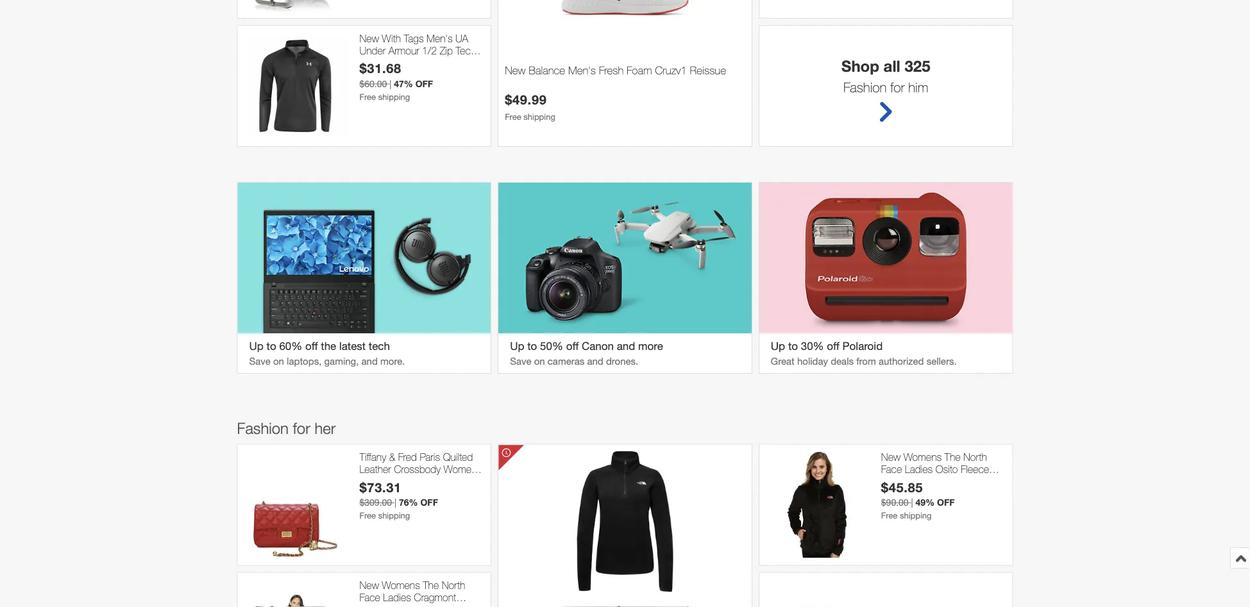 Task type: locate. For each thing, give the bounding box(es) containing it.
womens up top
[[904, 451, 942, 463]]

free inside $73.31 $309.00 | 76% off free shipping
[[360, 511, 376, 521]]

off up cameras
[[566, 340, 579, 352]]

to for 50%
[[527, 340, 537, 352]]

men's up zip
[[427, 32, 453, 44]]

to
[[267, 340, 276, 352], [527, 340, 537, 352], [788, 340, 798, 352]]

0 horizontal spatial to
[[267, 340, 276, 352]]

0 vertical spatial men's
[[427, 32, 453, 44]]

north inside new womens the north face ladies osito fleece coat top jacket black
[[963, 451, 987, 463]]

fleece
[[961, 463, 989, 476], [360, 604, 388, 607]]

up
[[249, 340, 264, 352], [510, 340, 524, 352], [771, 340, 785, 352]]

black inside new womens the north face ladies osito fleece coat top jacket black
[[954, 476, 977, 488]]

up for up to 30% off polaroid
[[771, 340, 785, 352]]

off right 76%
[[420, 497, 438, 508]]

new for $45.85
[[881, 451, 901, 463]]

1 vertical spatial fleece
[[360, 604, 388, 607]]

50%
[[540, 340, 563, 352]]

3 to from the left
[[788, 340, 798, 352]]

black down the cragmont on the bottom
[[422, 604, 445, 607]]

on down 60%
[[273, 355, 284, 367]]

1 horizontal spatial for
[[890, 79, 905, 95]]

49%
[[916, 497, 935, 508]]

30%
[[801, 340, 824, 352]]

0 vertical spatial the
[[945, 451, 961, 463]]

1 vertical spatial womens
[[382, 579, 420, 592]]

1 horizontal spatial womens
[[904, 451, 942, 463]]

and down the canon
[[587, 355, 603, 367]]

1 horizontal spatial ladies
[[905, 463, 933, 476]]

0 horizontal spatial for
[[293, 419, 310, 437]]

armour
[[388, 44, 419, 57]]

her
[[315, 419, 336, 437]]

all
[[884, 56, 900, 75]]

for left her
[[293, 419, 310, 437]]

for
[[890, 79, 905, 95], [293, 419, 310, 437]]

0 vertical spatial fashion
[[843, 79, 887, 95]]

2 up from the left
[[510, 340, 524, 352]]

save inside up to 60% off the latest tech save on laptops, gaming, and more.
[[249, 355, 271, 367]]

to left 50%
[[527, 340, 537, 352]]

up inside up to 30% off polaroid great holiday deals from authorized sellers.
[[771, 340, 785, 352]]

the up osito
[[945, 451, 961, 463]]

| left 47%
[[389, 78, 391, 89]]

0 horizontal spatial save
[[249, 355, 271, 367]]

save
[[249, 355, 271, 367], [510, 355, 531, 367]]

0 vertical spatial fleece
[[961, 463, 989, 476]]

1 save from the left
[[249, 355, 271, 367]]

shop all 325 fashion for him
[[841, 56, 930, 95]]

shipping down 47%
[[378, 92, 410, 102]]

shipping down 76%
[[378, 511, 410, 521]]

to for 60%
[[267, 340, 276, 352]]

north inside the new womens the north face ladies cragmont fleece jacket black white
[[442, 579, 465, 592]]

the inside the new womens the north face ladies cragmont fleece jacket black white
[[423, 579, 439, 592]]

1 horizontal spatial up
[[510, 340, 524, 352]]

new
[[360, 32, 379, 44], [505, 64, 526, 77], [881, 451, 901, 463], [360, 579, 379, 592]]

canon
[[582, 340, 614, 352]]

off up "laptops,"
[[305, 340, 318, 352]]

reissue
[[690, 64, 726, 77]]

free inside the $49.99 free shipping
[[505, 112, 521, 122]]

black inside the new womens the north face ladies cragmont fleece jacket black white
[[422, 604, 445, 607]]

face inside new womens the north face ladies osito fleece coat top jacket black
[[881, 463, 902, 476]]

2 horizontal spatial to
[[788, 340, 798, 352]]

0 horizontal spatial fleece
[[360, 604, 388, 607]]

men's
[[427, 32, 453, 44], [568, 64, 596, 77]]

1/2
[[422, 44, 437, 57]]

on inside up to 50% off canon and more save on cameras and drones.
[[534, 355, 545, 367]]

|
[[389, 78, 391, 89], [394, 497, 396, 508], [911, 497, 913, 508]]

north for cragmont
[[442, 579, 465, 592]]

0 horizontal spatial and
[[361, 355, 378, 367]]

to up great
[[788, 340, 798, 352]]

1 on from the left
[[273, 355, 284, 367]]

fleece for new womens the north face ladies cragmont fleece jacket black white
[[360, 604, 388, 607]]

on down 50%
[[534, 355, 545, 367]]

ladies left the cragmont on the bottom
[[383, 592, 411, 604]]

ladies inside the new womens the north face ladies cragmont fleece jacket black white
[[383, 592, 411, 604]]

new womens the north face ladies osito fleece coat top jacket black
[[881, 451, 989, 488]]

pullover
[[393, 57, 426, 69]]

sleeve
[[453, 57, 482, 69]]

the up the cragmont on the bottom
[[423, 579, 439, 592]]

up up great
[[771, 340, 785, 352]]

2 on from the left
[[534, 355, 545, 367]]

free inside $45.85 $90.00 | 49% off free shipping
[[881, 511, 898, 521]]

0 horizontal spatial the
[[423, 579, 439, 592]]

up for up to 60% off the latest tech
[[249, 340, 264, 352]]

face inside the new womens the north face ladies cragmont fleece jacket black white
[[360, 592, 380, 604]]

on inside up to 60% off the latest tech save on laptops, gaming, and more.
[[273, 355, 284, 367]]

new inside new womens the north face ladies osito fleece coat top jacket black
[[881, 451, 901, 463]]

and up drones. at the bottom of the page
[[617, 340, 635, 352]]

| left 49%
[[911, 497, 913, 508]]

| inside $31.68 $60.00 | 47% off free shipping
[[389, 78, 391, 89]]

shipping down $49.99
[[524, 112, 555, 122]]

1 vertical spatial face
[[360, 592, 380, 604]]

1 horizontal spatial north
[[963, 451, 987, 463]]

0 horizontal spatial face
[[360, 592, 380, 604]]

leather
[[360, 463, 391, 476]]

free down $309.00
[[360, 511, 376, 521]]

shipping
[[378, 92, 410, 102], [524, 112, 555, 122], [378, 511, 410, 521], [900, 511, 932, 521]]

47%
[[394, 78, 413, 89]]

jacket inside the new womens the north face ladies cragmont fleece jacket black white
[[391, 604, 419, 607]]

1 vertical spatial fashion
[[237, 419, 289, 437]]

up inside up to 50% off canon and more save on cameras and drones.
[[510, 340, 524, 352]]

to inside up to 50% off canon and more save on cameras and drones.
[[527, 340, 537, 352]]

0 horizontal spatial |
[[389, 78, 391, 89]]

0 vertical spatial womens
[[904, 451, 942, 463]]

to inside up to 30% off polaroid great holiday deals from authorized sellers.
[[788, 340, 798, 352]]

on for 60%
[[273, 355, 284, 367]]

1 up from the left
[[249, 340, 264, 352]]

womens for osito
[[904, 451, 942, 463]]

2 horizontal spatial |
[[911, 497, 913, 508]]

1 horizontal spatial fleece
[[961, 463, 989, 476]]

shipping inside $73.31 $309.00 | 76% off free shipping
[[378, 511, 410, 521]]

0 vertical spatial for
[[890, 79, 905, 95]]

2 horizontal spatial up
[[771, 340, 785, 352]]

jacket down the cragmont on the bottom
[[391, 604, 419, 607]]

under
[[360, 44, 386, 57]]

foam
[[627, 64, 652, 77]]

free down $90.00
[[881, 511, 898, 521]]

fleece inside the new womens the north face ladies cragmont fleece jacket black white
[[360, 604, 388, 607]]

0 horizontal spatial ladies
[[383, 592, 411, 604]]

new womens the north face ladies cragmont fleece jacket black white link
[[360, 579, 484, 607]]

save left "laptops,"
[[249, 355, 271, 367]]

womens inside the new womens the north face ladies cragmont fleece jacket black white
[[382, 579, 420, 592]]

womens up the cragmont on the bottom
[[382, 579, 420, 592]]

cruzv1
[[655, 64, 687, 77]]

osito
[[936, 463, 958, 476]]

60%
[[279, 340, 302, 352]]

fresh
[[599, 64, 624, 77]]

save left cameras
[[510, 355, 531, 367]]

jacket down osito
[[923, 476, 951, 488]]

for left him
[[890, 79, 905, 95]]

$90.00
[[881, 497, 909, 508]]

1 horizontal spatial |
[[394, 497, 396, 508]]

shop
[[841, 56, 879, 75]]

ladies for jacket
[[383, 592, 411, 604]]

0 vertical spatial black
[[954, 476, 977, 488]]

the inside new womens the north face ladies osito fleece coat top jacket black
[[945, 451, 961, 463]]

1 horizontal spatial save
[[510, 355, 531, 367]]

new for $49.99
[[505, 64, 526, 77]]

3 up from the left
[[771, 340, 785, 352]]

0 vertical spatial north
[[963, 451, 987, 463]]

and down tech
[[361, 355, 378, 367]]

fashion down shop
[[843, 79, 887, 95]]

shipping for $45.85
[[900, 511, 932, 521]]

1 vertical spatial black
[[422, 604, 445, 607]]

womens inside new womens the north face ladies osito fleece coat top jacket black
[[904, 451, 942, 463]]

1 horizontal spatial the
[[945, 451, 961, 463]]

up inside up to 60% off the latest tech save on laptops, gaming, and more.
[[249, 340, 264, 352]]

0 horizontal spatial men's
[[427, 32, 453, 44]]

ladies for coat
[[905, 463, 933, 476]]

off inside $31.68 $60.00 | 47% off free shipping
[[415, 78, 433, 89]]

| for $45.85
[[911, 497, 913, 508]]

up left 60%
[[249, 340, 264, 352]]

1 horizontal spatial black
[[954, 476, 977, 488]]

2 to from the left
[[527, 340, 537, 352]]

1 vertical spatial for
[[293, 419, 310, 437]]

ladies up top
[[905, 463, 933, 476]]

fashion
[[843, 79, 887, 95], [237, 419, 289, 437]]

| for $73.31
[[394, 497, 396, 508]]

1 to from the left
[[267, 340, 276, 352]]

fleece inside new womens the north face ladies osito fleece coat top jacket black
[[961, 463, 989, 476]]

face for coat
[[881, 463, 902, 476]]

$45.85
[[881, 480, 923, 495]]

| inside $73.31 $309.00 | 76% off free shipping
[[394, 497, 396, 508]]

free
[[360, 92, 376, 102], [505, 112, 521, 122], [360, 511, 376, 521], [881, 511, 898, 521]]

shipping down 49%
[[900, 511, 932, 521]]

black down osito
[[954, 476, 977, 488]]

off right 47%
[[415, 78, 433, 89]]

0 horizontal spatial up
[[249, 340, 264, 352]]

women's
[[444, 463, 484, 476]]

new with tags men's ua under armour 1/2 zip tech muscle pullover long sleeve
[[360, 32, 482, 69]]

off
[[415, 78, 433, 89], [305, 340, 318, 352], [566, 340, 579, 352], [827, 340, 840, 352], [420, 497, 438, 508], [937, 497, 955, 508]]

1 horizontal spatial fashion
[[843, 79, 887, 95]]

off inside up to 30% off polaroid great holiday deals from authorized sellers.
[[827, 340, 840, 352]]

free inside $31.68 $60.00 | 47% off free shipping
[[360, 92, 376, 102]]

off up deals
[[827, 340, 840, 352]]

0 horizontal spatial womens
[[382, 579, 420, 592]]

black
[[954, 476, 977, 488], [422, 604, 445, 607]]

| left 76%
[[394, 497, 396, 508]]

0 horizontal spatial north
[[442, 579, 465, 592]]

1 horizontal spatial to
[[527, 340, 537, 352]]

1 vertical spatial ladies
[[383, 592, 411, 604]]

laptops,
[[287, 355, 322, 367]]

to inside up to 60% off the latest tech save on laptops, gaming, and more.
[[267, 340, 276, 352]]

free down $60.00
[[360, 92, 376, 102]]

shipping inside $45.85 $90.00 | 49% off free shipping
[[900, 511, 932, 521]]

0 vertical spatial face
[[881, 463, 902, 476]]

0 horizontal spatial on
[[273, 355, 284, 367]]

more.
[[380, 355, 405, 367]]

on
[[273, 355, 284, 367], [534, 355, 545, 367]]

0 vertical spatial jacket
[[923, 476, 951, 488]]

free down $49.99
[[505, 112, 521, 122]]

men's left fresh
[[568, 64, 596, 77]]

new womens the north face ladies cragmont fleece jacket black white
[[360, 579, 472, 607]]

and inside up to 60% off the latest tech save on laptops, gaming, and more.
[[361, 355, 378, 367]]

1 vertical spatial the
[[423, 579, 439, 592]]

jacket
[[923, 476, 951, 488], [391, 604, 419, 607]]

balance
[[529, 64, 565, 77]]

latest
[[339, 340, 366, 352]]

up left 50%
[[510, 340, 524, 352]]

shipping inside $31.68 $60.00 | 47% off free shipping
[[378, 92, 410, 102]]

and
[[617, 340, 635, 352], [361, 355, 378, 367], [587, 355, 603, 367]]

new for $31.68
[[360, 32, 379, 44]]

the for cragmont
[[423, 579, 439, 592]]

cragmont
[[414, 592, 456, 604]]

fashion left her
[[237, 419, 289, 437]]

ladies inside new womens the north face ladies osito fleece coat top jacket black
[[905, 463, 933, 476]]

up to 30% off polaroid great holiday deals from authorized sellers.
[[771, 340, 957, 367]]

0 vertical spatial ladies
[[905, 463, 933, 476]]

cameras
[[548, 355, 585, 367]]

1 horizontal spatial men's
[[568, 64, 596, 77]]

0 horizontal spatial black
[[422, 604, 445, 607]]

| inside $45.85 $90.00 | 49% off free shipping
[[911, 497, 913, 508]]

shipping inside the $49.99 free shipping
[[524, 112, 555, 122]]

2 save from the left
[[510, 355, 531, 367]]

1 vertical spatial jacket
[[391, 604, 419, 607]]

save inside up to 50% off canon and more save on cameras and drones.
[[510, 355, 531, 367]]

0 horizontal spatial jacket
[[391, 604, 419, 607]]

new inside new with tags men's ua under armour 1/2 zip tech muscle pullover long sleeve
[[360, 32, 379, 44]]

shipping for $73.31
[[378, 511, 410, 521]]

to left 60%
[[267, 340, 276, 352]]

1 vertical spatial north
[[442, 579, 465, 592]]

the
[[945, 451, 961, 463], [423, 579, 439, 592]]

face
[[881, 463, 902, 476], [360, 592, 380, 604]]

north
[[963, 451, 987, 463], [442, 579, 465, 592]]

holiday
[[797, 355, 828, 367]]

from
[[856, 355, 876, 367]]

1 horizontal spatial face
[[881, 463, 902, 476]]

tiffany & fred paris quilted leather crossbody women's red link
[[360, 451, 484, 488]]

1 horizontal spatial on
[[534, 355, 545, 367]]

off right 49%
[[937, 497, 955, 508]]

1 horizontal spatial jacket
[[923, 476, 951, 488]]



Task type: describe. For each thing, give the bounding box(es) containing it.
north for osito
[[963, 451, 987, 463]]

$73.31 $309.00 | 76% off free shipping
[[360, 480, 438, 521]]

76%
[[399, 497, 418, 508]]

off inside up to 50% off canon and more save on cameras and drones.
[[566, 340, 579, 352]]

the for osito
[[945, 451, 961, 463]]

fashion inside shop all 325 fashion for him
[[843, 79, 887, 95]]

free for $31.68
[[360, 92, 376, 102]]

save for up to 60% off the latest tech
[[249, 355, 271, 367]]

him
[[908, 79, 928, 95]]

authorized
[[879, 355, 924, 367]]

ua
[[455, 32, 468, 44]]

for inside shop all 325 fashion for him
[[890, 79, 905, 95]]

325
[[905, 56, 930, 75]]

$45.85 $90.00 | 49% off free shipping
[[881, 480, 955, 521]]

$49.99 free shipping
[[505, 92, 555, 122]]

the
[[321, 340, 336, 352]]

off inside up to 60% off the latest tech save on laptops, gaming, and more.
[[305, 340, 318, 352]]

free for $45.85
[[881, 511, 898, 521]]

with
[[382, 32, 401, 44]]

fred
[[398, 451, 417, 463]]

new with tags men's ua under armour 1/2 zip tech muscle pullover long sleeve link
[[360, 32, 484, 69]]

$60.00
[[360, 78, 387, 89]]

long
[[429, 57, 450, 69]]

up to 50% off canon and more save on cameras and drones.
[[510, 340, 663, 367]]

sellers.
[[927, 355, 957, 367]]

tech
[[456, 44, 476, 57]]

coat
[[881, 476, 902, 488]]

zip
[[440, 44, 453, 57]]

womens for cragmont
[[382, 579, 420, 592]]

$73.31
[[360, 480, 401, 495]]

1 horizontal spatial and
[[587, 355, 603, 367]]

1 vertical spatial men's
[[568, 64, 596, 77]]

up to 60% off the latest tech save on laptops, gaming, and more.
[[249, 340, 405, 367]]

tags
[[404, 32, 424, 44]]

new balance men's fresh foam cruzv1 reissue
[[505, 64, 726, 77]]

up for up to 50% off canon and more
[[510, 340, 524, 352]]

men's inside new with tags men's ua under armour 1/2 zip tech muscle pullover long sleeve
[[427, 32, 453, 44]]

new womens the north face ladies osito fleece coat top jacket black link
[[881, 451, 1006, 488]]

free for $73.31
[[360, 511, 376, 521]]

shipping for $31.68
[[378, 92, 410, 102]]

top
[[905, 476, 920, 488]]

paris
[[420, 451, 440, 463]]

$49.99
[[505, 92, 547, 107]]

on for 50%
[[534, 355, 545, 367]]

off inside $45.85 $90.00 | 49% off free shipping
[[937, 497, 955, 508]]

save for up to 50% off canon and more
[[510, 355, 531, 367]]

$31.68 $60.00 | 47% off free shipping
[[360, 60, 433, 102]]

fleece for new womens the north face ladies osito fleece coat top jacket black
[[961, 463, 989, 476]]

fashion for her
[[237, 419, 336, 437]]

new balance men's fresh foam cruzv1 reissue link
[[505, 64, 745, 92]]

muscle
[[360, 57, 390, 69]]

deals
[[831, 355, 854, 367]]

red
[[360, 476, 377, 488]]

2 horizontal spatial and
[[617, 340, 635, 352]]

gaming,
[[324, 355, 359, 367]]

0 horizontal spatial fashion
[[237, 419, 289, 437]]

| for $31.68
[[389, 78, 391, 89]]

$309.00
[[360, 497, 392, 508]]

more
[[638, 340, 663, 352]]

face for jacket
[[360, 592, 380, 604]]

tiffany
[[360, 451, 386, 463]]

tiffany & fred paris quilted leather crossbody women's red
[[360, 451, 484, 488]]

$31.68
[[360, 60, 401, 76]]

drones.
[[606, 355, 638, 367]]

new inside the new womens the north face ladies cragmont fleece jacket black white
[[360, 579, 379, 592]]

&
[[389, 451, 395, 463]]

polaroid
[[843, 340, 883, 352]]

to for 30%
[[788, 340, 798, 352]]

crossbody
[[394, 463, 441, 476]]

quilted
[[443, 451, 473, 463]]

white
[[448, 604, 472, 607]]

jacket inside new womens the north face ladies osito fleece coat top jacket black
[[923, 476, 951, 488]]

off inside $73.31 $309.00 | 76% off free shipping
[[420, 497, 438, 508]]

tech
[[369, 340, 390, 352]]

great
[[771, 355, 795, 367]]



Task type: vqa. For each thing, say whether or not it's contained in the screenshot.
Pre- in Pre-owned $198.99 Free shipping 5 watchers
no



